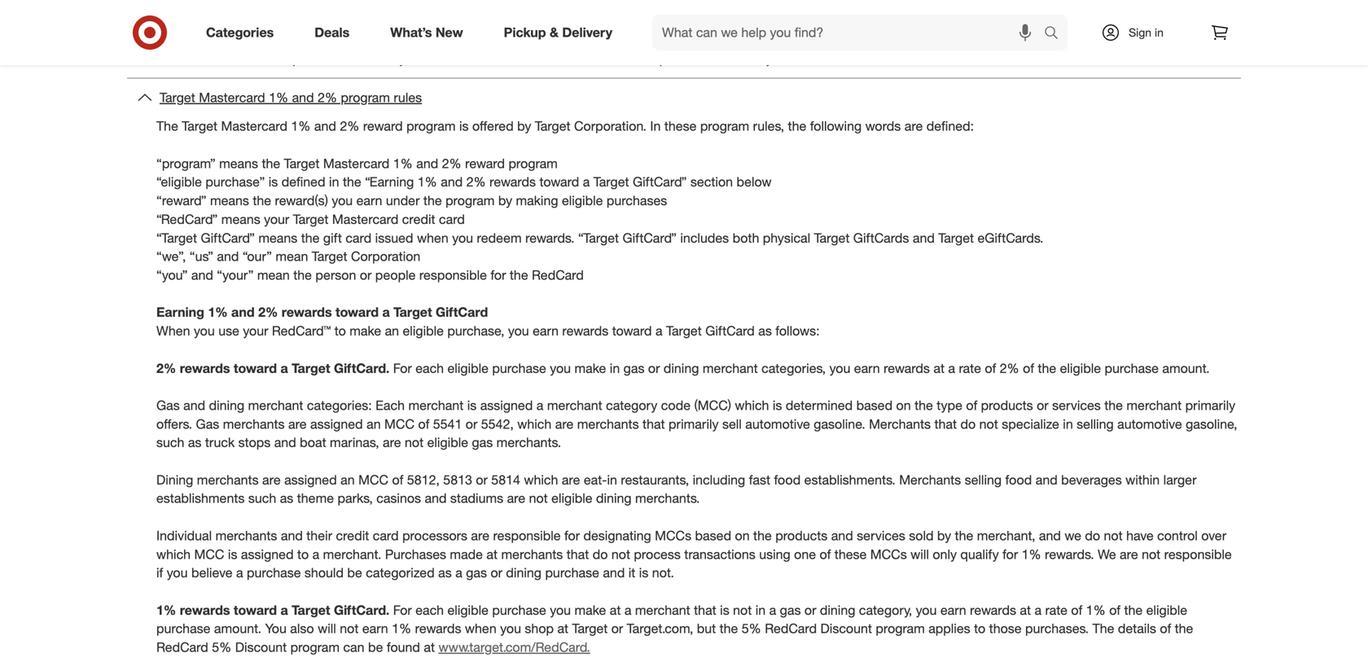 Task type: locate. For each thing, give the bounding box(es) containing it.
available down what can we help you find? suggestions appear below search field at the top of the page
[[808, 51, 858, 67]]

section
[[691, 174, 733, 190]]

target left corporation. at the top left
[[535, 118, 571, 134]]

rewards
[[490, 174, 536, 190], [282, 304, 332, 320], [563, 323, 609, 339], [180, 360, 230, 376], [884, 360, 930, 376], [180, 602, 230, 618], [971, 602, 1017, 618], [415, 621, 462, 637]]

0 horizontal spatial subject
[[379, 51, 422, 67]]

when up www.target.com/redcard.
[[465, 621, 497, 637]]

and down "us"
[[191, 267, 213, 283]]

0 vertical spatial gas
[[156, 398, 180, 413]]

within
[[1126, 472, 1160, 488]]

1 subject from the left
[[379, 51, 422, 67]]

automotive up within
[[1118, 416, 1183, 432]]

2% inside the target mastercard 1% and 2% program rules dropdown button
[[318, 90, 337, 106]]

1 horizontal spatial an
[[367, 416, 381, 432]]

1% inside dropdown button
[[269, 90, 289, 106]]

2% inside earning 1% and 2% rewards toward a target giftcard when you use your redcard™ to make an eligible purchase, you earn rewards toward a target giftcard as follows:
[[258, 304, 278, 320]]

giftcard. for 2% rewards toward a target giftcard. for each eligible purchase you make in gas or dining merchant categories, you earn rewards at a rate of 2% of the eligible purchase amount.
[[334, 360, 390, 376]]

mean down "our"
[[257, 267, 290, 283]]

or up stadiums
[[476, 472, 488, 488]]

merchants down 'category'
[[578, 416, 639, 432]]

responsible inside "program" means the target mastercard 1% and 2% reward program "eligible purchase" is defined in the "earning 1% and 2% rewards toward a target giftcard" section below "reward" means the reward(s) you earn under the program by making eligible purchases "redcard" means your target mastercard credit card "target giftcard" means the gift card issued when you redeem rewards. "target giftcard" includes both physical target giftcards and target egiftcards. "we", "us" and "our" mean target corporation "you" and "your" mean the person or people responsible for the redcard
[[419, 267, 487, 283]]

not inside dining merchants are assigned an mcc of 5812, 5813 or 5814 which are eat-in restaurants, including fast food establishments. merchants selling food and beverages within larger establishments such as theme parks, casinos and stadiums are not eligible dining merchants.
[[529, 491, 548, 507]]

with inside $675 annual savings based on the may 2021 official usda food plan average costs for a family of 4 (2 adults, children aged 6-8 and 9-11) with a moderate cost plan estimated spending of $1128.20 per month
[[965, 14, 990, 29]]

0 horizontal spatial these
[[665, 118, 697, 134]]

on
[[318, 14, 333, 29], [1044, 32, 1059, 48], [897, 398, 911, 413], [735, 528, 750, 544]]

savings inside . redcard savings may vary and will depend on actual purchases made with the redcard. redcard purchases are subject to available credit. redcard reloadable purchases are subject to available funds.
[[844, 32, 888, 48]]

the
[[156, 118, 178, 134], [1093, 621, 1115, 637]]

program down rules
[[407, 118, 456, 134]]

program inside dropdown button
[[341, 90, 390, 106]]

5% down the 1% rewards toward a target giftcard.
[[212, 640, 232, 656]]

target up the "program"
[[182, 118, 218, 134]]

1 horizontal spatial when
[[465, 621, 497, 637]]

1 vertical spatial such
[[248, 491, 276, 507]]

offered
[[473, 118, 514, 134]]

primarily down code
[[669, 416, 719, 432]]

individual merchants and their credit card processors are responsible for designating mccs based on the products and services sold by the merchant, and we do not have control over which mcc is assigned to a merchant. purchases made at merchants that do not process transactions using one of these mccs will only qualify for 1% rewards. we are not responsible if you believe a purchase should be categorized as a gas or dining purchase and it is not.
[[156, 528, 1233, 581]]

0 vertical spatial savings
[[230, 14, 274, 29]]

selling inside gas and dining merchant categories: each merchant is assigned a merchant category code (mcc) which is determined based on the type of products or services the merchant primarily offers. gas merchants are assigned an mcc of 5541 or 5542, which are merchants that primarily sell automotive gasoline. merchants that do not specialize in selling automotive gasoline, such as truck stops and boat marinas, are not eligible gas merchants.
[[1077, 416, 1114, 432]]

your down reward(s)
[[264, 211, 289, 227]]

use
[[219, 323, 239, 339]]

new
[[436, 25, 463, 40]]

in left "restaurants,"
[[607, 472, 618, 488]]

of
[[717, 14, 728, 29], [156, 32, 168, 48], [985, 360, 997, 376], [1024, 360, 1035, 376], [967, 398, 978, 413], [418, 416, 430, 432], [392, 472, 404, 488], [820, 547, 831, 562], [1072, 602, 1083, 618], [1110, 602, 1121, 618], [1161, 621, 1172, 637]]

amount. up gasoline,
[[1163, 360, 1210, 376]]

with
[[965, 14, 990, 29], [1202, 32, 1226, 48]]

1 vertical spatial 5%
[[212, 640, 232, 656]]

mastercard down the redcard.
[[199, 90, 265, 106]]

these right in
[[665, 118, 697, 134]]

reloadable
[[590, 51, 656, 67]]

1 horizontal spatial based
[[695, 528, 732, 544]]

may
[[358, 14, 383, 29]]

1 horizontal spatial amount.
[[1163, 360, 1210, 376]]

merchants right gasoline.
[[869, 416, 931, 432]]

rate for 1%
[[1046, 602, 1068, 618]]

those
[[990, 621, 1022, 637]]

to inside earning 1% and 2% rewards toward a target giftcard when you use your redcard™ to make an eligible purchase, you earn rewards toward a target giftcard as follows:
[[335, 323, 346, 339]]

assigned up the 1% rewards toward a target giftcard.
[[241, 547, 294, 562]]

type
[[937, 398, 963, 413]]

you
[[332, 193, 353, 209], [452, 230, 473, 246], [194, 323, 215, 339], [508, 323, 529, 339], [550, 360, 571, 376], [830, 360, 851, 376], [167, 565, 188, 581], [550, 602, 571, 618], [916, 602, 937, 618], [500, 621, 521, 637]]

1 vertical spatial giftcard
[[706, 323, 755, 339]]

merchants. inside gas and dining merchant categories: each merchant is assigned a merchant category code (mcc) which is determined based on the type of products or services the merchant primarily offers. gas merchants are assigned an mcc of 5541 or 5542, which are merchants that primarily sell automotive gasoline. merchants that do not specialize in selling automotive gasoline, such as truck stops and boat marinas, are not eligible gas merchants.
[[497, 435, 562, 451]]

1 horizontal spatial subject
[[746, 51, 789, 67]]

merchants
[[869, 416, 931, 432], [900, 472, 962, 488]]

0 horizontal spatial by
[[499, 193, 513, 209]]

believe
[[191, 565, 233, 581]]

also
[[290, 621, 314, 637]]

1 horizontal spatial card
[[373, 528, 399, 544]]

1 giftcard. from the top
[[334, 360, 390, 376]]

reports
[[739, 32, 781, 48]]

1 horizontal spatial 5%
[[742, 621, 762, 637]]

be inside individual merchants and their credit card processors are responsible for designating mccs based on the products and services sold by the merchant, and we do not have control over which mcc is assigned to a merchant. purchases made at merchants that do not process transactions using one of these mccs will only qualify for 1% rewards. we are not responsible if you believe a purchase should be categorized as a gas or dining purchase and it is not.
[[347, 565, 362, 581]]

savings for based
[[230, 14, 274, 29]]

purchases inside "program" means the target mastercard 1% and 2% reward program "eligible purchase" is defined in the "earning 1% and 2% rewards toward a target giftcard" section below "reward" means the reward(s) you earn under the program by making eligible purchases "redcard" means your target mastercard credit card "target giftcard" means the gift card issued when you redeem rewards. "target giftcard" includes both physical target giftcards and target egiftcards. "we", "us" and "our" mean target corporation "you" and "your" mean the person or people responsible for the redcard
[[607, 193, 668, 209]]

reward inside "program" means the target mastercard 1% and 2% reward program "eligible purchase" is defined in the "earning 1% and 2% rewards toward a target giftcard" section below "reward" means the reward(s) you earn under the program by making eligible purchases "redcard" means your target mastercard credit card "target giftcard" means the gift card issued when you redeem rewards. "target giftcard" includes both physical target giftcards and target egiftcards. "we", "us" and "our" mean target corporation "you" and "your" mean the person or people responsible for the redcard
[[465, 156, 505, 171]]

of inside dining merchants are assigned an mcc of 5812, 5813 or 5814 which are eat-in restaurants, including fast food establishments. merchants selling food and beverages within larger establishments such as theme parks, casinos and stadiums are not eligible dining merchants.
[[392, 472, 404, 488]]

make inside the for each eligible purchase you make at a merchant that is not in a gas or dining category, you earn rewards at a rate of 1% of the eligible purchase amount. you also will not earn 1% rewards when you shop at target or target.com, but the 5% redcard discount program applies to those purchases. the details of the redcard 5% discount program can be found at
[[575, 602, 606, 618]]

based inside $675 annual savings based on the may 2021 official usda food plan average costs for a family of 4 (2 adults, children aged 6-8 and 9-11) with a moderate cost plan estimated spending of $1128.20 per month
[[278, 14, 314, 29]]

person
[[316, 267, 356, 283]]

0 vertical spatial each
[[416, 360, 444, 376]]

theme
[[297, 491, 334, 507]]

gas down "5542,"
[[472, 435, 493, 451]]

responsible down over
[[1165, 547, 1233, 562]]

https://www.fns.usda.gov/cnpp/usda-
[[292, 32, 510, 48]]

0 vertical spatial reward
[[363, 118, 403, 134]]

1 vertical spatial based
[[857, 398, 893, 413]]

1 vertical spatial mccs
[[871, 547, 907, 562]]

assigned inside dining merchants are assigned an mcc of 5812, 5813 or 5814 which are eat-in restaurants, including fast food establishments. merchants selling food and beverages within larger establishments such as theme parks, casinos and stadiums are not eligible dining merchants.
[[284, 472, 337, 488]]

based inside gas and dining merchant categories: each merchant is assigned a merchant category code (mcc) which is determined based on the type of products or services the merchant primarily offers. gas merchants are assigned an mcc of 5541 or 5542, which are merchants that primarily sell automotive gasoline. merchants that do not specialize in selling automotive gasoline, such as truck stops and boat marinas, are not eligible gas merchants.
[[857, 398, 893, 413]]

adults,
[[757, 14, 796, 29]]

not right stadiums
[[529, 491, 548, 507]]

1 vertical spatial merchants.
[[636, 491, 700, 507]]

defined
[[282, 174, 326, 190]]

your inside "program" means the target mastercard 1% and 2% reward program "eligible purchase" is defined in the "earning 1% and 2% rewards toward a target giftcard" section below "reward" means the reward(s) you earn under the program by making eligible purchases "redcard" means your target mastercard credit card "target giftcard" means the gift card issued when you redeem rewards. "target giftcard" includes both physical target giftcards and target egiftcards. "we", "us" and "our" mean target corporation "you" and "your" mean the person or people responsible for the redcard
[[264, 211, 289, 227]]

0 vertical spatial do
[[961, 416, 976, 432]]

will inside the for each eligible purchase you make at a merchant that is not in a gas or dining category, you earn rewards at a rate of 1% of the eligible purchase amount. you also will not earn 1% rewards when you shop at target or target.com, but the 5% redcard discount program applies to those purchases. the details of the redcard 5% discount program can be found at
[[318, 621, 336, 637]]

the left details on the bottom
[[1093, 621, 1115, 637]]

target mastercard 1% and 2% program rules
[[160, 90, 422, 106]]

0 vertical spatial such
[[156, 435, 184, 451]]

1 horizontal spatial do
[[961, 416, 976, 432]]

responsible down 5814
[[493, 528, 561, 544]]

redcard
[[788, 32, 840, 48], [237, 51, 289, 67], [535, 51, 587, 67], [532, 267, 584, 283], [765, 621, 817, 637], [156, 640, 208, 656]]

1 horizontal spatial such
[[248, 491, 276, 507]]

1 vertical spatial will
[[911, 547, 930, 562]]

using
[[760, 547, 791, 562]]

on inside individual merchants and their credit card processors are responsible for designating mccs based on the products and services sold by the merchant, and we do not have control over which mcc is assigned to a merchant. purchases made at merchants that do not process transactions using one of these mccs will only qualify for 1% rewards. we are not responsible if you believe a purchase should be categorized as a gas or dining purchase and it is not.
[[735, 528, 750, 544]]

sold
[[910, 528, 934, 544]]

based up month
[[278, 14, 314, 29]]

mastercard inside dropdown button
[[199, 90, 265, 106]]

the right under
[[424, 193, 442, 209]]

1% up "earning
[[393, 156, 413, 171]]

merchant up within
[[1127, 398, 1182, 413]]

"eligible
[[156, 174, 202, 190]]

0 horizontal spatial services
[[857, 528, 906, 544]]

on inside $675 annual savings based on the may 2021 official usda food plan average costs for a family of 4 (2 adults, children aged 6-8 and 9-11) with a moderate cost plan estimated spending of $1128.20 per month
[[318, 14, 333, 29]]

rate inside the for each eligible purchase you make at a merchant that is not in a gas or dining category, you earn rewards at a rate of 1% of the eligible purchase amount. you also will not earn 1% rewards when you shop at target or target.com, but the 5% redcard discount program applies to those purchases. the details of the redcard 5% discount program can be found at
[[1046, 602, 1068, 618]]

amount. for 2% rewards toward a target giftcard. for each eligible purchase you make in gas or dining merchant categories, you earn rewards at a rate of 2% of the eligible purchase amount.
[[1163, 360, 1210, 376]]

eligible inside earning 1% and 2% rewards toward a target giftcard when you use your redcard™ to make an eligible purchase, you earn rewards toward a target giftcard as follows:
[[403, 323, 444, 339]]

in
[[1155, 25, 1164, 40], [329, 174, 339, 190], [610, 360, 620, 376], [1064, 416, 1074, 432], [607, 472, 618, 488], [756, 602, 766, 618]]

by
[[518, 118, 532, 134], [499, 193, 513, 209], [938, 528, 952, 544]]

each inside the for each eligible purchase you make at a merchant that is not in a gas or dining category, you earn rewards at a rate of 1% of the eligible purchase amount. you also will not earn 1% rewards when you shop at target or target.com, but the 5% redcard discount program applies to those purchases. the details of the redcard 5% discount program can be found at
[[416, 602, 444, 618]]

2 each from the top
[[416, 602, 444, 618]]

1 each from the top
[[416, 360, 444, 376]]

0 vertical spatial credit
[[402, 211, 436, 227]]

and down 11) on the right top of the page
[[948, 32, 970, 48]]

1 horizontal spatial these
[[835, 547, 867, 562]]

the inside $675 annual savings based on the may 2021 official usda food plan average costs for a family of 4 (2 adults, children aged 6-8 and 9-11) with a moderate cost plan estimated spending of $1128.20 per month
[[336, 14, 355, 29]]

mcc up believe on the bottom of page
[[194, 547, 224, 562]]

spending
[[1182, 14, 1237, 29]]

which down individual
[[156, 547, 191, 562]]

1 vertical spatial do
[[1086, 528, 1101, 544]]

2 for from the top
[[393, 602, 412, 618]]

target down people
[[394, 304, 432, 320]]

0 horizontal spatial food
[[774, 472, 801, 488]]

is inside the for each eligible purchase you make at a merchant that is not in a gas or dining category, you earn rewards at a rate of 1% of the eligible purchase amount. you also will not earn 1% rewards when you shop at target or target.com, but the 5% redcard discount program applies to those purchases. the details of the redcard 5% discount program can be found at
[[720, 602, 730, 618]]

and inside $675 annual savings based on the may 2021 official usda food plan average costs for a family of 4 (2 adults, children aged 6-8 and 9-11) with a moderate cost plan estimated spending of $1128.20 per month
[[906, 14, 928, 29]]

such
[[156, 435, 184, 451], [248, 491, 276, 507]]

savings down aged on the top right of the page
[[844, 32, 888, 48]]

0 vertical spatial when
[[417, 230, 449, 246]]

by right offered
[[518, 118, 532, 134]]

0 vertical spatial services
[[1053, 398, 1101, 413]]

may
[[891, 32, 916, 48]]

0 vertical spatial your
[[264, 211, 289, 227]]

1 horizontal spatial by
[[518, 118, 532, 134]]

and down establishments.
[[832, 528, 854, 544]]

toward
[[540, 174, 580, 190], [336, 304, 379, 320], [612, 323, 652, 339], [234, 360, 277, 376], [234, 602, 277, 618]]

1 horizontal spatial rewards.
[[1046, 547, 1095, 562]]

0 horizontal spatial savings
[[230, 14, 274, 29]]

but
[[697, 621, 716, 637]]

1 horizontal spatial selling
[[1077, 416, 1114, 432]]

based inside individual merchants and their credit card processors are responsible for designating mccs based on the products and services sold by the merchant, and we do not have control over which mcc is assigned to a merchant. purchases made at merchants that do not process transactions using one of these mccs will only qualify for 1% rewards. we are not responsible if you believe a purchase should be categorized as a gas or dining purchase and it is not.
[[695, 528, 732, 544]]

are up boat
[[288, 416, 307, 432]]

for
[[650, 14, 665, 29], [491, 267, 506, 283], [565, 528, 580, 544], [1003, 547, 1019, 562]]

2 vertical spatial card
[[373, 528, 399, 544]]

not left specialize
[[980, 416, 999, 432]]

gas
[[624, 360, 645, 376], [472, 435, 493, 451], [466, 565, 487, 581], [780, 602, 801, 618]]

1 vertical spatial products
[[776, 528, 828, 544]]

0 vertical spatial mcc
[[385, 416, 415, 432]]

1 vertical spatial your
[[243, 323, 268, 339]]

or inside individual merchants and their credit card processors are responsible for designating mccs based on the products and services sold by the merchant, and we do not have control over which mcc is assigned to a merchant. purchases made at merchants that do not process transactions using one of these mccs will only qualify for 1% rewards. we are not responsible if you believe a purchase should be categorized as a gas or dining purchase and it is not.
[[491, 565, 503, 581]]

gas down one
[[780, 602, 801, 618]]

primarily up gasoline,
[[1186, 398, 1236, 413]]

are down have
[[1120, 547, 1139, 562]]

gas down processors
[[466, 565, 487, 581]]

by left making at left top
[[499, 193, 513, 209]]

1% down month
[[269, 90, 289, 106]]

eligible inside dining merchants are assigned an mcc of 5812, 5813 or 5814 which are eat-in restaurants, including fast food establishments. merchants selling food and beverages within larger establishments such as theme parks, casinos and stadiums are not eligible dining merchants.
[[552, 491, 593, 507]]

1 horizontal spatial mccs
[[871, 547, 907, 562]]

is up believe on the bottom of page
[[228, 547, 238, 562]]

be inside the for each eligible purchase you make at a merchant that is not in a gas or dining category, you earn rewards at a rate of 1% of the eligible purchase amount. you also will not earn 1% rewards when you shop at target or target.com, but the 5% redcard discount program applies to those purchases. the details of the redcard 5% discount program can be found at
[[368, 640, 383, 656]]

boat
[[300, 435, 326, 451]]

1 available from the left
[[440, 51, 491, 67]]

or right 5541
[[466, 416, 478, 432]]

toward inside "program" means the target mastercard 1% and 2% reward program "eligible purchase" is defined in the "earning 1% and 2% rewards toward a target giftcard" section below "reward" means the reward(s) you earn under the program by making eligible purchases "redcard" means your target mastercard credit card "target giftcard" means the gift card issued when you redeem rewards. "target giftcard" includes both physical target giftcards and target egiftcards. "we", "us" and "our" mean target corporation "you" and "your" mean the person or people responsible for the redcard
[[540, 174, 580, 190]]

available
[[440, 51, 491, 67], [808, 51, 858, 67]]

a inside "program" means the target mastercard 1% and 2% reward program "eligible purchase" is defined in the "earning 1% and 2% rewards toward a target giftcard" section below "reward" means the reward(s) you earn under the program by making eligible purchases "redcard" means your target mastercard credit card "target giftcard" means the gift card issued when you redeem rewards. "target giftcard" includes both physical target giftcards and target egiftcards. "we", "us" and "our" mean target corporation "you" and "your" mean the person or people responsible for the redcard
[[583, 174, 590, 190]]

not
[[980, 416, 999, 432], [405, 435, 424, 451], [529, 491, 548, 507], [1104, 528, 1123, 544], [612, 547, 631, 562], [1142, 547, 1161, 562], [733, 602, 752, 618], [340, 621, 359, 637]]

plan
[[1092, 14, 1117, 29]]

1 food- from the left
[[510, 32, 542, 48]]

0 horizontal spatial when
[[417, 230, 449, 246]]

not up can
[[340, 621, 359, 637]]

1 automotive from the left
[[746, 416, 811, 432]]

people
[[375, 267, 416, 283]]

moderate
[[1004, 14, 1060, 29]]

selling inside dining merchants are assigned an mcc of 5812, 5813 or 5814 which are eat-in restaurants, including fast food establishments. merchants selling food and beverages within larger establishments such as theme parks, casinos and stadiums are not eligible dining merchants.
[[965, 472, 1002, 488]]

target
[[160, 90, 195, 106], [182, 118, 218, 134], [535, 118, 571, 134], [284, 156, 320, 171], [594, 174, 629, 190], [293, 211, 329, 227], [815, 230, 850, 246], [939, 230, 975, 246], [312, 249, 348, 265], [394, 304, 432, 320], [667, 323, 702, 339], [292, 360, 330, 376], [292, 602, 330, 618], [572, 621, 608, 637]]

processors
[[403, 528, 468, 544]]

based up transactions
[[695, 528, 732, 544]]

1 horizontal spatial food
[[1006, 472, 1033, 488]]

giftcard" up "us"
[[201, 230, 255, 246]]

your inside earning 1% and 2% rewards toward a target giftcard when you use your redcard™ to make an eligible purchase, you earn rewards toward a target giftcard as follows:
[[243, 323, 268, 339]]

giftcard.
[[334, 360, 390, 376], [334, 602, 390, 618]]

giftcard
[[436, 304, 488, 320], [706, 323, 755, 339]]

1 horizontal spatial products
[[982, 398, 1034, 413]]

2 vertical spatial an
[[341, 472, 355, 488]]

rules
[[394, 90, 422, 106]]

mean right "our"
[[276, 249, 308, 265]]

dining
[[664, 360, 699, 376], [209, 398, 245, 413], [596, 491, 632, 507], [506, 565, 542, 581], [820, 602, 856, 618]]

1 vertical spatial savings
[[844, 32, 888, 48]]

1 vertical spatial selling
[[965, 472, 1002, 488]]

for inside $675 annual savings based on the may 2021 official usda food plan average costs for a family of 4 (2 adults, children aged 6-8 and 9-11) with a moderate cost plan estimated spending of $1128.20 per month
[[650, 14, 665, 29]]

an inside dining merchants are assigned an mcc of 5812, 5813 or 5814 which are eat-in restaurants, including fast food establishments. merchants selling food and beverages within larger establishments such as theme parks, casinos and stadiums are not eligible dining merchants.
[[341, 472, 355, 488]]

of inside individual merchants and their credit card processors are responsible for designating mccs based on the products and services sold by the merchant, and we do not have control over which mcc is assigned to a merchant. purchases made at merchants that do not process transactions using one of these mccs will only qualify for 1% rewards. we are not responsible if you believe a purchase should be categorized as a gas or dining purchase and it is not.
[[820, 547, 831, 562]]

amount.
[[1163, 360, 1210, 376], [214, 621, 262, 637]]

eligible inside gas and dining merchant categories: each merchant is assigned a merchant category code (mcc) which is determined based on the type of products or services the merchant primarily offers. gas merchants are assigned an mcc of 5541 or 5542, which are merchants that primarily sell automotive gasoline. merchants that do not specialize in selling automotive gasoline, such as truck stops and boat marinas, are not eligible gas merchants.
[[427, 435, 469, 451]]

target up 2% rewards toward a target giftcard. for each eligible purchase you make in gas or dining merchant categories, you earn rewards at a rate of 2% of the eligible purchase amount.
[[667, 323, 702, 339]]

food
[[774, 472, 801, 488], [1006, 472, 1033, 488]]

0 vertical spatial based
[[278, 14, 314, 29]]

products inside gas and dining merchant categories: each merchant is assigned a merchant category code (mcc) which is determined based on the type of products or services the merchant primarily offers. gas merchants are assigned an mcc of 5541 or 5542, which are merchants that primarily sell automotive gasoline. merchants that do not specialize in selling automotive gasoline, such as truck stops and boat marinas, are not eligible gas merchants.
[[982, 398, 1034, 413]]

in down using
[[756, 602, 766, 618]]

are
[[357, 51, 375, 67], [724, 51, 742, 67], [905, 118, 923, 134], [288, 416, 307, 432], [555, 416, 574, 432], [383, 435, 401, 451], [262, 472, 281, 488], [562, 472, 580, 488], [507, 491, 526, 507], [471, 528, 490, 544], [1120, 547, 1139, 562]]

by inside individual merchants and their credit card processors are responsible for designating mccs based on the products and services sold by the merchant, and we do not have control over which mcc is assigned to a merchant. purchases made at merchants that do not process transactions using one of these mccs will only qualify for 1% rewards. we are not responsible if you believe a purchase should be categorized as a gas or dining purchase and it is not.
[[938, 528, 952, 544]]

2 food from the left
[[1006, 472, 1033, 488]]

in inside dining merchants are assigned an mcc of 5812, 5813 or 5814 which are eat-in restaurants, including fast food establishments. merchants selling food and beverages within larger establishments such as theme parks, casinos and stadiums are not eligible dining merchants.
[[607, 472, 618, 488]]

0 horizontal spatial card
[[346, 230, 372, 246]]

dining inside dining merchants are assigned an mcc of 5812, 5813 or 5814 which are eat-in restaurants, including fast food establishments. merchants selling food and beverages within larger establishments such as theme parks, casinos and stadiums are not eligible dining merchants.
[[596, 491, 632, 507]]

1 horizontal spatial credit
[[402, 211, 436, 227]]

0 horizontal spatial the
[[156, 118, 178, 134]]

2 available from the left
[[808, 51, 858, 67]]

2 giftcard. from the top
[[334, 602, 390, 618]]

categories link
[[192, 15, 294, 51]]

earn up gasoline.
[[855, 360, 881, 376]]

giftcard. up can
[[334, 602, 390, 618]]

0 horizontal spatial made
[[450, 547, 483, 562]]

program down also
[[291, 640, 340, 656]]

and left boat
[[274, 435, 296, 451]]

rules,
[[753, 118, 785, 134]]

program
[[341, 90, 390, 106], [407, 118, 456, 134], [701, 118, 750, 134], [509, 156, 558, 171], [446, 193, 495, 209], [876, 621, 925, 637], [291, 640, 340, 656]]

in inside the for each eligible purchase you make at a merchant that is not in a gas or dining category, you earn rewards at a rate of 1% of the eligible purchase amount. you also will not earn 1% rewards when you shop at target or target.com, but the 5% redcard discount program applies to those purchases. the details of the redcard 5% discount program can be found at
[[756, 602, 766, 618]]

0 vertical spatial rewards.
[[526, 230, 575, 246]]

dining up shop
[[506, 565, 542, 581]]

0 horizontal spatial with
[[965, 14, 990, 29]]

rate for 2%
[[959, 360, 982, 376]]

2 horizontal spatial an
[[385, 323, 399, 339]]

on left may
[[318, 14, 333, 29]]

or down corporation
[[360, 267, 372, 283]]

"we",
[[156, 249, 186, 265]]

gift
[[323, 230, 342, 246]]

0 vertical spatial card
[[439, 211, 465, 227]]

2 food- from the left
[[608, 32, 640, 48]]

merchants inside dining merchants are assigned an mcc of 5812, 5813 or 5814 which are eat-in restaurants, including fast food establishments. merchants selling food and beverages within larger establishments such as theme parks, casinos and stadiums are not eligible dining merchants.
[[900, 472, 962, 488]]

the left "earning
[[343, 174, 362, 190]]

1 vertical spatial merchants
[[900, 472, 962, 488]]

0 horizontal spatial will
[[318, 621, 336, 637]]

1 horizontal spatial responsible
[[493, 528, 561, 544]]

1 horizontal spatial made
[[1165, 32, 1199, 48]]

merchants.
[[497, 435, 562, 451], [636, 491, 700, 507]]

0 horizontal spatial an
[[341, 472, 355, 488]]

based up gasoline.
[[857, 398, 893, 413]]

target inside dropdown button
[[160, 90, 195, 106]]

when right the issued on the left top
[[417, 230, 449, 246]]

0 vertical spatial rate
[[959, 360, 982, 376]]

0 vertical spatial mean
[[276, 249, 308, 265]]

merchant inside the for each eligible purchase you make at a merchant that is not in a gas or dining category, you earn rewards at a rate of 1% of the eligible purchase amount. you also will not earn 1% rewards when you shop at target or target.com, but the 5% redcard discount program applies to those purchases. the details of the redcard 5% discount program can be found at
[[635, 602, 691, 618]]

2 automotive from the left
[[1118, 416, 1183, 432]]

have
[[1127, 528, 1154, 544]]

made inside . redcard savings may vary and will depend on actual purchases made with the redcard. redcard purchases are subject to available credit. redcard reloadable purchases are subject to available funds.
[[1165, 32, 1199, 48]]

0 vertical spatial mccs
[[655, 528, 692, 544]]

rewards.
[[526, 230, 575, 246], [1046, 547, 1095, 562]]

1 horizontal spatial savings
[[844, 32, 888, 48]]

made down processors
[[450, 547, 483, 562]]

as inside dining merchants are assigned an mcc of 5812, 5813 or 5814 which are eat-in restaurants, including fast food establishments. merchants selling food and beverages within larger establishments such as theme parks, casinos and stadiums are not eligible dining merchants.
[[280, 491, 294, 507]]

giftcard up purchase, on the left of the page
[[436, 304, 488, 320]]

to down what's new link
[[425, 51, 437, 67]]

to down their
[[297, 547, 309, 562]]

marinas,
[[330, 435, 379, 451]]

reward down offered
[[465, 156, 505, 171]]

program left rules,
[[701, 118, 750, 134]]

and up under
[[417, 156, 439, 171]]

an inside gas and dining merchant categories: each merchant is assigned a merchant category code (mcc) which is determined based on the type of products or services the merchant primarily offers. gas merchants are assigned an mcc of 5541 or 5542, which are merchants that primarily sell automotive gasoline. merchants that do not specialize in selling automotive gasoline, such as truck stops and boat marinas, are not eligible gas merchants.
[[367, 416, 381, 432]]

1 vertical spatial discount
[[235, 640, 287, 656]]

credit inside "program" means the target mastercard 1% and 2% reward program "eligible purchase" is defined in the "earning 1% and 2% rewards toward a target giftcard" section below "reward" means the reward(s) you earn under the program by making eligible purchases "redcard" means your target mastercard credit card "target giftcard" means the gift card issued when you redeem rewards. "target giftcard" includes both physical target giftcards and target egiftcards. "we", "us" and "our" mean target corporation "you" and "your" mean the person or people responsible for the redcard
[[402, 211, 436, 227]]

1 horizontal spatial be
[[368, 640, 383, 656]]

0 vertical spatial make
[[350, 323, 381, 339]]

mccs
[[655, 528, 692, 544], [871, 547, 907, 562]]

"target
[[156, 230, 197, 246], [579, 230, 619, 246]]

2 vertical spatial by
[[938, 528, 952, 544]]

0 vertical spatial giftcard
[[436, 304, 488, 320]]

0 vertical spatial with
[[965, 14, 990, 29]]

do down the type
[[961, 416, 976, 432]]

services inside individual merchants and their credit card processors are responsible for designating mccs based on the products and services sold by the merchant, and we do not have control over which mcc is assigned to a merchant. purchases made at merchants that do not process transactions using one of these mccs will only qualify for 1% rewards. we are not responsible if you believe a purchase should be categorized as a gas or dining purchase and it is not.
[[857, 528, 906, 544]]

specialize
[[1002, 416, 1060, 432]]

dining inside the for each eligible purchase you make at a merchant that is not in a gas or dining category, you earn rewards at a rate of 1% of the eligible purchase amount. you also will not earn 1% rewards when you shop at target or target.com, but the 5% redcard discount program applies to those purchases. the details of the redcard 5% discount program can be found at
[[820, 602, 856, 618]]

1 vertical spatial when
[[465, 621, 497, 637]]

toward down use
[[234, 360, 277, 376]]

toward up you
[[234, 602, 277, 618]]

2 horizontal spatial responsible
[[1165, 547, 1233, 562]]

to
[[425, 51, 437, 67], [792, 51, 804, 67], [335, 323, 346, 339], [297, 547, 309, 562], [975, 621, 986, 637]]

transactions
[[685, 547, 756, 562]]

selling up merchant,
[[965, 472, 1002, 488]]

merchant.
[[323, 547, 382, 562]]

these inside individual merchants and their credit card processors are responsible for designating mccs based on the products and services sold by the merchant, and we do not have control over which mcc is assigned to a merchant. purchases made at merchants that do not process transactions using one of these mccs will only qualify for 1% rewards. we are not responsible if you believe a purchase should be categorized as a gas or dining purchase and it is not.
[[835, 547, 867, 562]]

each
[[416, 360, 444, 376], [416, 602, 444, 618]]

dining up truck
[[209, 398, 245, 413]]

1 vertical spatial primarily
[[669, 416, 719, 432]]

0 vertical spatial selling
[[1077, 416, 1114, 432]]

as inside earning 1% and 2% rewards toward a target giftcard when you use your redcard™ to make an eligible purchase, you earn rewards toward a target giftcard as follows:
[[759, 323, 772, 339]]

0 horizontal spatial "target
[[156, 230, 197, 246]]

redeem
[[477, 230, 522, 246]]

annual
[[188, 14, 227, 29]]

0 vertical spatial giftcard.
[[334, 360, 390, 376]]

1 horizontal spatial reward
[[465, 156, 505, 171]]

0 horizontal spatial rewards.
[[526, 230, 575, 246]]

savings for may
[[844, 32, 888, 48]]

purchase
[[492, 360, 547, 376], [1105, 360, 1159, 376], [247, 565, 301, 581], [545, 565, 600, 581], [492, 602, 547, 618], [156, 621, 211, 637]]

0 vertical spatial responsible
[[419, 267, 487, 283]]

5813
[[444, 472, 473, 488]]

only
[[933, 547, 957, 562]]

1 horizontal spatial automotive
[[1118, 416, 1183, 432]]

0 horizontal spatial such
[[156, 435, 184, 451]]

mcc inside individual merchants and their credit card processors are responsible for designating mccs based on the products and services sold by the merchant, and we do not have control over which mcc is assigned to a merchant. purchases made at merchants that do not process transactions using one of these mccs will only qualify for 1% rewards. we are not responsible if you believe a purchase should be categorized as a gas or dining purchase and it is not.
[[194, 547, 224, 562]]

search
[[1037, 26, 1076, 42]]

target down corporation. at the top left
[[594, 174, 629, 190]]

assigned up theme on the left bottom of the page
[[284, 472, 337, 488]]

is right 'it'
[[639, 565, 649, 581]]

2 horizontal spatial by
[[938, 528, 952, 544]]

1 vertical spatial by
[[499, 193, 513, 209]]

and down deals link in the top left of the page
[[292, 90, 314, 106]]

or
[[360, 267, 372, 283], [649, 360, 660, 376], [1037, 398, 1049, 413], [466, 416, 478, 432], [476, 472, 488, 488], [491, 565, 503, 581], [805, 602, 817, 618], [612, 621, 624, 637]]

make down designating
[[575, 602, 606, 618]]

1 vertical spatial amount.
[[214, 621, 262, 637]]

1 vertical spatial rewards.
[[1046, 547, 1095, 562]]

1 vertical spatial made
[[450, 547, 483, 562]]

0 horizontal spatial 5%
[[212, 640, 232, 656]]

available down new
[[440, 51, 491, 67]]

program up "redeem"
[[446, 193, 495, 209]]

1% up purchases. at the right of page
[[1087, 602, 1106, 618]]

0 vertical spatial the
[[156, 118, 178, 134]]

purchases down deals
[[293, 51, 353, 67]]

0 vertical spatial made
[[1165, 32, 1199, 48]]

the
[[336, 14, 355, 29], [156, 51, 175, 67], [788, 118, 807, 134], [262, 156, 280, 171], [343, 174, 362, 190], [253, 193, 271, 209], [424, 193, 442, 209], [301, 230, 320, 246], [294, 267, 312, 283], [510, 267, 528, 283], [1038, 360, 1057, 376], [915, 398, 934, 413], [1105, 398, 1124, 413], [754, 528, 772, 544], [955, 528, 974, 544], [1125, 602, 1143, 618], [720, 621, 738, 637], [1175, 621, 1194, 637]]

1 horizontal spatial "target
[[579, 230, 619, 246]]

. redcard savings may vary and will depend on actual purchases made with the redcard. redcard purchases are subject to available credit. redcard reloadable purchases are subject to available funds.
[[156, 32, 1226, 67]]

these right one
[[835, 547, 867, 562]]

0 horizontal spatial food-
[[510, 32, 542, 48]]

in inside gas and dining merchant categories: each merchant is assigned a merchant category code (mcc) which is determined based on the type of products or services the merchant primarily offers. gas merchants are assigned an mcc of 5541 or 5542, which are merchants that primarily sell automotive gasoline. merchants that do not specialize in selling automotive gasoline, such as truck stops and boat marinas, are not eligible gas merchants.
[[1064, 416, 1074, 432]]



Task type: vqa. For each thing, say whether or not it's contained in the screenshot.
the https://www.fns.usda.gov/cnpp/usda-food-plans-cost-food-reports-monthly-reports Link
yes



Task type: describe. For each thing, give the bounding box(es) containing it.
mcc inside dining merchants are assigned an mcc of 5812, 5813 or 5814 which are eat-in restaurants, including fast food establishments. merchants selling food and beverages within larger establishments such as theme parks, casinos and stadiums are not eligible dining merchants.
[[359, 472, 389, 488]]

plan
[[535, 14, 561, 29]]

and inside the target mastercard 1% and 2% program rules dropdown button
[[292, 90, 314, 106]]

when inside the for each eligible purchase you make at a merchant that is not in a gas or dining category, you earn rewards at a rate of 1% of the eligible purchase amount. you also will not earn 1% rewards when you shop at target or target.com, but the 5% redcard discount program applies to those purchases. the details of the redcard 5% discount program can be found at
[[465, 621, 497, 637]]

"your"
[[217, 267, 254, 283]]

earn up can
[[362, 621, 388, 637]]

for down merchant,
[[1003, 547, 1019, 562]]

such inside dining merchants are assigned an mcc of 5812, 5813 or 5814 which are eat-in restaurants, including fast food establishments. merchants selling food and beverages within larger establishments such as theme parks, casinos and stadiums are not eligible dining merchants.
[[248, 491, 276, 507]]

in up 'category'
[[610, 360, 620, 376]]

we
[[1065, 528, 1082, 544]]

are down 5814
[[507, 491, 526, 507]]

target right physical
[[815, 230, 850, 246]]

1 vertical spatial make
[[575, 360, 606, 376]]

not down have
[[1142, 547, 1161, 562]]

target down reward(s)
[[293, 211, 329, 227]]

the up using
[[754, 528, 772, 544]]

is down purchase, on the left of the page
[[467, 398, 477, 413]]

is inside "program" means the target mastercard 1% and 2% reward program "eligible purchase" is defined in the "earning 1% and 2% rewards toward a target giftcard" section below "reward" means the reward(s) you earn under the program by making eligible purchases "redcard" means your target mastercard credit card "target giftcard" means the gift card issued when you redeem rewards. "target giftcard" includes both physical target giftcards and target egiftcards. "we", "us" and "our" mean target corporation "you" and "your" mean the person or people responsible for the redcard
[[269, 174, 278, 190]]

a inside gas and dining merchant categories: each merchant is assigned a merchant category code (mcc) which is determined based on the type of products or services the merchant primarily offers. gas merchants are assigned an mcc of 5541 or 5542, which are merchants that primarily sell automotive gasoline. merchants that do not specialize in selling automotive gasoline, such as truck stops and boat marinas, are not eligible gas merchants.
[[537, 398, 544, 413]]

estimated
[[1121, 14, 1179, 29]]

not up 5812,
[[405, 435, 424, 451]]

rewards. inside "program" means the target mastercard 1% and 2% reward program "eligible purchase" is defined in the "earning 1% and 2% rewards toward a target giftcard" section below "reward" means the reward(s) you earn under the program by making eligible purchases "redcard" means your target mastercard credit card "target giftcard" means the gift card issued when you redeem rewards. "target giftcard" includes both physical target giftcards and target egiftcards. "we", "us" and "our" mean target corporation "you" and "your" mean the person or people responsible for the redcard
[[526, 230, 575, 246]]

monthly-
[[688, 32, 739, 48]]

reward(s)
[[275, 193, 328, 209]]

corporation.
[[574, 118, 647, 134]]

to down adults,
[[792, 51, 804, 67]]

"you"
[[156, 267, 188, 283]]

includes
[[681, 230, 729, 246]]

services inside gas and dining merchant categories: each merchant is assigned a merchant category code (mcc) which is determined based on the type of products or services the merchant primarily offers. gas merchants are assigned an mcc of 5541 or 5542, which are merchants that primarily sell automotive gasoline. merchants that do not specialize in selling automotive gasoline, such as truck stops and boat marinas, are not eligible gas merchants.
[[1053, 398, 1101, 413]]

0 horizontal spatial discount
[[235, 640, 287, 656]]

larger
[[1164, 472, 1197, 488]]

egiftcards.
[[978, 230, 1044, 246]]

both
[[733, 230, 760, 246]]

1 vertical spatial card
[[346, 230, 372, 246]]

assigned up "5542,"
[[480, 398, 533, 413]]

merchants inside dining merchants are assigned an mcc of 5812, 5813 or 5814 which are eat-in restaurants, including fast food establishments. merchants selling food and beverages within larger establishments such as theme parks, casinos and stadiums are not eligible dining merchants.
[[197, 472, 259, 488]]

truck
[[205, 435, 235, 451]]

applies
[[929, 621, 971, 637]]

0 vertical spatial these
[[665, 118, 697, 134]]

their
[[307, 528, 332, 544]]

dining merchants are assigned an mcc of 5812, 5813 or 5814 which are eat-in restaurants, including fast food establishments. merchants selling food and beverages within larger establishments such as theme parks, casinos and stadiums are not eligible dining merchants.
[[156, 472, 1197, 507]]

gas inside gas and dining merchant categories: each merchant is assigned a merchant category code (mcc) which is determined based on the type of products or services the merchant primarily offers. gas merchants are assigned an mcc of 5541 or 5542, which are merchants that primarily sell automotive gasoline. merchants that do not specialize in selling automotive gasoline, such as truck stops and boat marinas, are not eligible gas merchants.
[[472, 435, 493, 451]]

mastercard up the issued on the left top
[[332, 211, 399, 227]]

target inside the for each eligible purchase you make at a merchant that is not in a gas or dining category, you earn rewards at a rate of 1% of the eligible purchase amount. you also will not earn 1% rewards when you shop at target or target.com, but the 5% redcard discount program applies to those purchases. the details of the redcard 5% discount program can be found at
[[572, 621, 608, 637]]

what's
[[391, 25, 432, 40]]

will inside individual merchants and their credit card processors are responsible for designating mccs based on the products and services sold by the merchant, and we do not have control over which mcc is assigned to a merchant. purchases made at merchants that do not process transactions using one of these mccs will only qualify for 1% rewards. we are not responsible if you believe a purchase should be categorized as a gas or dining purchase and it is not.
[[911, 547, 930, 562]]

will inside . redcard savings may vary and will depend on actual purchases made with the redcard. redcard purchases are subject to available credit. redcard reloadable purchases are subject to available funds.
[[973, 32, 992, 48]]

the right but
[[720, 621, 738, 637]]

gas inside the for each eligible purchase you make at a merchant that is not in a gas or dining category, you earn rewards at a rate of 1% of the eligible purchase amount. you also will not earn 1% rewards when you shop at target or target.com, but the 5% redcard discount program applies to those purchases. the details of the redcard 5% discount program can be found at
[[780, 602, 801, 618]]

merchants up believe on the bottom of page
[[216, 528, 277, 544]]

merchants up shop
[[501, 547, 563, 562]]

food
[[502, 14, 532, 29]]

https://www.fns.usda.gov/cnpp/usda-food-plans-cost-food-reports-monthly-reports link
[[292, 32, 781, 48]]

target down gift
[[312, 249, 348, 265]]

the left person
[[294, 267, 312, 283]]

control
[[1158, 528, 1198, 544]]

target.com,
[[627, 621, 694, 637]]

sign in
[[1129, 25, 1164, 40]]

what's new
[[391, 25, 463, 40]]

and left beverages
[[1036, 472, 1058, 488]]

2 "target from the left
[[579, 230, 619, 246]]

for inside the for each eligible purchase you make at a merchant that is not in a gas or dining category, you earn rewards at a rate of 1% of the eligible purchase amount. you also will not earn 1% rewards when you shop at target or target.com, but the 5% redcard discount program applies to those purchases. the details of the redcard 5% discount program can be found at
[[393, 602, 412, 618]]

on inside . redcard savings may vary and will depend on actual purchases made with the redcard. redcard purchases are subject to available credit. redcard reloadable purchases are subject to available funds.
[[1044, 32, 1059, 48]]

do inside gas and dining merchant categories: each merchant is assigned a merchant category code (mcc) which is determined based on the type of products or services the merchant primarily offers. gas merchants are assigned an mcc of 5541 or 5542, which are merchants that primarily sell automotive gasoline. merchants that do not specialize in selling automotive gasoline, such as truck stops and boat marinas, are not eligible gas merchants.
[[961, 416, 976, 432]]

fast
[[749, 472, 771, 488]]

in inside "program" means the target mastercard 1% and 2% reward program "eligible purchase" is defined in the "earning 1% and 2% rewards toward a target giftcard" section below "reward" means the reward(s) you earn under the program by making eligible purchases "redcard" means your target mastercard credit card "target giftcard" means the gift card issued when you redeem rewards. "target giftcard" includes both physical target giftcards and target egiftcards. "we", "us" and "our" mean target corporation "you" and "your" mean the person or people responsible for the redcard
[[329, 174, 339, 190]]

program down category,
[[876, 621, 925, 637]]

products inside individual merchants and their credit card processors are responsible for designating mccs based on the products and services sold by the merchant, and we do not have control over which mcc is assigned to a merchant. purchases made at merchants that do not process transactions using one of these mccs will only qualify for 1% rewards. we are not responsible if you believe a purchase should be categorized as a gas or dining purchase and it is not.
[[776, 528, 828, 544]]

toward up 2% rewards toward a target giftcard. for each eligible purchase you make in gas or dining merchant categories, you earn rewards at a rate of 2% of the eligible purchase amount.
[[612, 323, 652, 339]]

or up 'category'
[[649, 360, 660, 376]]

words
[[866, 118, 901, 134]]

follows:
[[776, 323, 820, 339]]

and up offers.
[[183, 398, 205, 413]]

1 horizontal spatial primarily
[[1186, 398, 1236, 413]]

rewards. inside individual merchants and their credit card processors are responsible for designating mccs based on the products and services sold by the merchant, and we do not have control over which mcc is assigned to a merchant. purchases made at merchants that do not process transactions using one of these mccs will only qualify for 1% rewards. we are not responsible if you believe a purchase should be categorized as a gas or dining purchase and it is not.
[[1046, 547, 1095, 562]]

www.target.com/redcard.
[[439, 640, 591, 656]]

2% rewards toward a target giftcard. for each eligible purchase you make in gas or dining merchant categories, you earn rewards at a rate of 2% of the eligible purchase amount.
[[156, 360, 1210, 376]]

cost
[[1064, 14, 1089, 29]]

an inside earning 1% and 2% rewards toward a target giftcard when you use your redcard™ to make an eligible purchase, you earn rewards toward a target giftcard as follows:
[[385, 323, 399, 339]]

gasoline,
[[1186, 416, 1238, 432]]

card inside individual merchants and their credit card processors are responsible for designating mccs based on the products and services sold by the merchant, and we do not have control over which mcc is assigned to a merchant. purchases made at merchants that do not process transactions using one of these mccs will only qualify for 1% rewards. we are not responsible if you believe a purchase should be categorized as a gas or dining purchase and it is not.
[[373, 528, 399, 544]]

purchases
[[385, 547, 447, 562]]

qualify
[[961, 547, 999, 562]]

physical
[[763, 230, 811, 246]]

the left the type
[[915, 398, 934, 413]]

1% up under
[[418, 174, 437, 190]]

2 vertical spatial do
[[593, 547, 608, 562]]

earn up applies
[[941, 602, 967, 618]]

including
[[693, 472, 746, 488]]

assigned down categories: on the bottom of the page
[[310, 416, 363, 432]]

with inside . redcard savings may vary and will depend on actual purchases made with the redcard. redcard purchases are subject to available credit. redcard reloadable purchases are subject to available funds.
[[1202, 32, 1226, 48]]

at inside individual merchants and their credit card processors are responsible for designating mccs based on the products and services sold by the merchant, and we do not have control over which mcc is assigned to a merchant. purchases made at merchants that do not process transactions using one of these mccs will only qualify for 1% rewards. we are not responsible if you believe a purchase should be categorized as a gas or dining purchase and it is not.
[[487, 547, 498, 562]]

program up making at left top
[[509, 156, 558, 171]]

earn inside "program" means the target mastercard 1% and 2% reward program "eligible purchase" is defined in the "earning 1% and 2% rewards toward a target giftcard" section below "reward" means the reward(s) you earn under the program by making eligible purchases "redcard" means your target mastercard credit card "target giftcard" means the gift card issued when you redeem rewards. "target giftcard" includes both physical target giftcards and target egiftcards. "we", "us" and "our" mean target corporation "you" and "your" mean the person or people responsible for the redcard
[[357, 193, 383, 209]]

for left designating
[[565, 528, 580, 544]]

dining inside individual merchants and their credit card processors are responsible for designating mccs based on the products and services sold by the merchant, and we do not have control over which mcc is assigned to a merchant. purchases made at merchants that do not process transactions using one of these mccs will only qualify for 1% rewards. we are not responsible if you believe a purchase should be categorized as a gas or dining purchase and it is not.
[[506, 565, 542, 581]]

should
[[305, 565, 344, 581]]

by inside "program" means the target mastercard 1% and 2% reward program "eligible purchase" is defined in the "earning 1% and 2% rewards toward a target giftcard" section below "reward" means the reward(s) you earn under the program by making eligible purchases "redcard" means your target mastercard credit card "target giftcard" means the gift card issued when you redeem rewards. "target giftcard" includes both physical target giftcards and target egiftcards. "we", "us" and "our" mean target corporation "you" and "your" mean the person or people responsible for the redcard
[[499, 193, 513, 209]]

average
[[565, 14, 611, 29]]

merchants inside gas and dining merchant categories: each merchant is assigned a merchant category code (mcc) which is determined based on the type of products or services the merchant primarily offers. gas merchants are assigned an mcc of 5541 or 5542, which are merchants that primarily sell automotive gasoline. merchants that do not specialize in selling automotive gasoline, such as truck stops and boat marinas, are not eligible gas merchants.
[[869, 416, 931, 432]]

on inside gas and dining merchant categories: each merchant is assigned a merchant category code (mcc) which is determined based on the type of products or services the merchant primarily offers. gas merchants are assigned an mcc of 5541 or 5542, which are merchants that primarily sell automotive gasoline. merchants that do not specialize in selling automotive gasoline, such as truck stops and boat marinas, are not eligible gas merchants.
[[897, 398, 911, 413]]

that down 'category'
[[643, 416, 665, 432]]

and inside . redcard savings may vary and will depend on actual purchases made with the redcard. redcard purchases are subject to available credit. redcard reloadable purchases are subject to available funds.
[[948, 32, 970, 48]]

such inside gas and dining merchant categories: each merchant is assigned a merchant category code (mcc) which is determined based on the type of products or services the merchant primarily offers. gas merchants are assigned an mcc of 5541 or 5542, which are merchants that primarily sell automotive gasoline. merchants that do not specialize in selling automotive gasoline, such as truck stops and boat marinas, are not eligible gas merchants.
[[156, 435, 184, 451]]

and right the giftcards
[[913, 230, 935, 246]]

the down purchase" in the top of the page
[[253, 193, 271, 209]]

and left their
[[281, 528, 303, 544]]

actual
[[1062, 32, 1098, 48]]

mastercard up "earning
[[323, 156, 390, 171]]

offers.
[[156, 416, 192, 432]]

rewards inside "program" means the target mastercard 1% and 2% reward program "eligible purchase" is defined in the "earning 1% and 2% rewards toward a target giftcard" section below "reward" means the reward(s) you earn under the program by making eligible purchases "redcard" means your target mastercard credit card "target giftcard" means the gift card issued when you redeem rewards. "target giftcard" includes both physical target giftcards and target egiftcards. "we", "us" and "our" mean target corporation "you" and "your" mean the person or people responsible for the redcard
[[490, 174, 536, 190]]

1% up found
[[392, 621, 412, 637]]

the up specialize
[[1038, 360, 1057, 376]]

0 horizontal spatial reward
[[363, 118, 403, 134]]

sign
[[1129, 25, 1152, 40]]

target left egiftcards.
[[939, 230, 975, 246]]

per
[[229, 32, 248, 48]]

is down categories,
[[773, 398, 783, 413]]

What can we help you find? suggestions appear below search field
[[653, 15, 1049, 51]]

that down the type
[[935, 416, 957, 432]]

code
[[661, 398, 691, 413]]

11)
[[944, 14, 962, 29]]

shop
[[525, 621, 554, 637]]

1 food from the left
[[774, 472, 801, 488]]

pickup
[[504, 25, 546, 40]]

redcard inside "program" means the target mastercard 1% and 2% reward program "eligible purchase" is defined in the "earning 1% and 2% rewards toward a target giftcard" section below "reward" means the reward(s) you earn under the program by making eligible purchases "redcard" means your target mastercard credit card "target giftcard" means the gift card issued when you redeem rewards. "target giftcard" includes both physical target giftcards and target egiftcards. "we", "us" and "our" mean target corporation "you" and "your" mean the person or people responsible for the redcard
[[532, 267, 584, 283]]

and right "earning
[[441, 174, 463, 190]]

categories:
[[307, 398, 372, 413]]

1 vertical spatial responsible
[[493, 528, 561, 544]]

or inside "program" means the target mastercard 1% and 2% reward program "eligible purchase" is defined in the "earning 1% and 2% rewards toward a target giftcard" section below "reward" means the reward(s) you earn under the program by making eligible purchases "redcard" means your target mastercard credit card "target giftcard" means the gift card issued when you redeem rewards. "target giftcard" includes both physical target giftcards and target egiftcards. "we", "us" and "our" mean target corporation "you" and "your" mean the person or people responsible for the redcard
[[360, 267, 372, 283]]

in
[[651, 118, 661, 134]]

and up "your"
[[217, 249, 239, 265]]

purchase"
[[206, 174, 265, 190]]

8
[[895, 14, 902, 29]]

target up also
[[292, 602, 330, 618]]

and inside earning 1% and 2% rewards toward a target giftcard when you use your redcard™ to make an eligible purchase, you earn rewards toward a target giftcard as follows:
[[231, 304, 255, 320]]

giftcard" left includes
[[623, 230, 677, 246]]

deals link
[[301, 15, 370, 51]]

or down one
[[805, 602, 817, 618]]

0 vertical spatial by
[[518, 118, 532, 134]]

and down 5812,
[[425, 491, 447, 507]]

not down transactions
[[733, 602, 752, 618]]

and left 'it'
[[603, 565, 625, 581]]

when inside "program" means the target mastercard 1% and 2% reward program "eligible purchase" is defined in the "earning 1% and 2% rewards toward a target giftcard" section below "reward" means the reward(s) you earn under the program by making eligible purchases "redcard" means your target mastercard credit card "target giftcard" means the gift card issued when you redeem rewards. "target giftcard" includes both physical target giftcards and target egiftcards. "we", "us" and "our" mean target corporation "you" and "your" mean the person or people responsible for the redcard
[[417, 230, 449, 246]]

to inside individual merchants and their credit card processors are responsible for designating mccs based on the products and services sold by the merchant, and we do not have control over which mcc is assigned to a merchant. purchases made at merchants that do not process transactions using one of these mccs will only qualify for 1% rewards. we are not responsible if you believe a purchase should be categorized as a gas or dining purchase and it is not.
[[297, 547, 309, 562]]

purchases down estimated
[[1101, 32, 1162, 48]]

designating
[[584, 528, 652, 544]]

0 horizontal spatial gas
[[156, 398, 180, 413]]

2 subject from the left
[[746, 51, 789, 67]]

are down stops
[[262, 472, 281, 488]]

what's new link
[[377, 15, 484, 51]]

1% inside earning 1% and 2% rewards toward a target giftcard when you use your redcard™ to make an eligible purchase, you earn rewards toward a target giftcard as follows:
[[208, 304, 228, 320]]

gas up 'category'
[[624, 360, 645, 376]]

2 horizontal spatial do
[[1086, 528, 1101, 544]]

make inside earning 1% and 2% rewards toward a target giftcard when you use your redcard™ to make an eligible purchase, you earn rewards toward a target giftcard as follows:
[[350, 323, 381, 339]]

the inside . redcard savings may vary and will depend on actual purchases made with the redcard. redcard purchases are subject to available credit. redcard reloadable purchases are subject to available funds.
[[156, 51, 175, 67]]

1% rewards toward a target giftcard.
[[156, 602, 390, 618]]

earn inside earning 1% and 2% rewards toward a target giftcard when you use your redcard™ to make an eligible purchase, you earn rewards toward a target giftcard as follows:
[[533, 323, 559, 339]]

are down may
[[357, 51, 375, 67]]

eligible inside "program" means the target mastercard 1% and 2% reward program "eligible purchase" is defined in the "earning 1% and 2% rewards toward a target giftcard" section below "reward" means the reward(s) you earn under the program by making eligible purchases "redcard" means your target mastercard credit card "target giftcard" means the gift card issued when you redeem rewards. "target giftcard" includes both physical target giftcards and target egiftcards. "we", "us" and "our" mean target corporation "you" and "your" mean the person or people responsible for the redcard
[[562, 193, 603, 209]]

which inside dining merchants are assigned an mcc of 5812, 5813 or 5814 which are eat-in restaurants, including fast food establishments. merchants selling food and beverages within larger establishments such as theme parks, casinos and stadiums are not eligible dining merchants.
[[524, 472, 558, 488]]

earning
[[156, 304, 204, 320]]

or left target.com,
[[612, 621, 624, 637]]

are down each
[[383, 435, 401, 451]]

giftcards
[[854, 230, 910, 246]]

process
[[634, 547, 681, 562]]

vary
[[920, 32, 944, 48]]

below
[[737, 174, 772, 190]]

amount. for for each eligible purchase you make at a merchant that is not in a gas or dining category, you earn rewards at a rate of 1% of the eligible purchase amount. you also will not earn 1% rewards when you shop at target or target.com, but the 5% redcard discount program applies to those purchases. the details of the redcard 5% discount program can be found at
[[214, 621, 262, 637]]

following
[[811, 118, 862, 134]]

we
[[1098, 547, 1117, 562]]

1% down target mastercard 1% and 2% program rules
[[291, 118, 311, 134]]

are down stadiums
[[471, 528, 490, 544]]

redcard.
[[179, 51, 233, 67]]

for inside "program" means the target mastercard 1% and 2% reward program "eligible purchase" is defined in the "earning 1% and 2% rewards toward a target giftcard" section below "reward" means the reward(s) you earn under the program by making eligible purchases "redcard" means your target mastercard credit card "target giftcard" means the gift card issued when you redeem rewards. "target giftcard" includes both physical target giftcards and target egiftcards. "we", "us" and "our" mean target corporation "you" and "your" mean the person or people responsible for the redcard
[[491, 267, 506, 283]]

the inside the for each eligible purchase you make at a merchant that is not in a gas or dining category, you earn rewards at a rate of 1% of the eligible purchase amount. you also will not earn 1% rewards when you shop at target or target.com, but the 5% redcard discount program applies to those purchases. the details of the redcard 5% discount program can be found at
[[1093, 621, 1115, 637]]

assigned inside individual merchants and their credit card processors are responsible for designating mccs based on the products and services sold by the merchant, and we do not have control over which mcc is assigned to a merchant. purchases made at merchants that do not process transactions using one of these mccs will only qualify for 1% rewards. we are not responsible if you believe a purchase should be categorized as a gas or dining purchase and it is not.
[[241, 547, 294, 562]]

is left offered
[[460, 118, 469, 134]]

in right sign at the right top of page
[[1155, 25, 1164, 40]]

redcard down month
[[237, 51, 289, 67]]

0 horizontal spatial mccs
[[655, 528, 692, 544]]

redcard down plans-
[[535, 51, 587, 67]]

you inside individual merchants and their credit card processors are responsible for designating mccs based on the products and services sold by the merchant, and we do not have control over which mcc is assigned to a merchant. purchases made at merchants that do not process transactions using one of these mccs will only qualify for 1% rewards. we are not responsible if you believe a purchase should be categorized as a gas or dining purchase and it is not.
[[167, 565, 188, 581]]

delivery
[[563, 25, 613, 40]]

merchant left 'category'
[[547, 398, 603, 413]]

it
[[629, 565, 636, 581]]

target up defined
[[284, 156, 320, 171]]

over
[[1202, 528, 1227, 544]]

redcard down if
[[156, 640, 208, 656]]

(2
[[743, 14, 754, 29]]

are right "5542,"
[[555, 416, 574, 432]]

search button
[[1037, 15, 1076, 54]]

issued
[[375, 230, 414, 246]]

as inside gas and dining merchant categories: each merchant is assigned a merchant category code (mcc) which is determined based on the type of products or services the merchant primarily offers. gas merchants are assigned an mcc of 5541 or 5542, which are merchants that primarily sell automotive gasoline. merchants that do not specialize in selling automotive gasoline, such as truck stops and boat marinas, are not eligible gas merchants.
[[188, 435, 202, 451]]

giftcard" left section
[[633, 174, 687, 190]]

the up beverages
[[1105, 398, 1124, 413]]

1 vertical spatial mean
[[257, 267, 290, 283]]

found
[[387, 640, 420, 656]]

purchase,
[[448, 323, 505, 339]]

that inside the for each eligible purchase you make at a merchant that is not in a gas or dining category, you earn rewards at a rate of 1% of the eligible purchase amount. you also will not earn 1% rewards when you shop at target or target.com, but the 5% redcard discount program applies to those purchases. the details of the redcard 5% discount program can be found at
[[694, 602, 717, 618]]

category
[[606, 398, 658, 413]]

made inside individual merchants and their credit card processors are responsible for designating mccs based on the products and services sold by the merchant, and we do not have control over which mcc is assigned to a merchant. purchases made at merchants that do not process transactions using one of these mccs will only qualify for 1% rewards. we are not responsible if you believe a purchase should be categorized as a gas or dining purchase and it is not.
[[450, 547, 483, 562]]

1 "target from the left
[[156, 230, 197, 246]]

the right details on the bottom
[[1175, 621, 1194, 637]]

1% inside individual merchants and their credit card processors are responsible for designating mccs based on the products and services sold by the merchant, and we do not have control over which mcc is assigned to a merchant. purchases made at merchants that do not process transactions using one of these mccs will only qualify for 1% rewards. we are not responsible if you believe a purchase should be categorized as a gas or dining purchase and it is not.
[[1022, 547, 1042, 562]]

giftcard. for 1% rewards toward a target giftcard.
[[334, 602, 390, 618]]

to inside the for each eligible purchase you make at a merchant that is not in a gas or dining category, you earn rewards at a rate of 1% of the eligible purchase amount. you also will not earn 1% rewards when you shop at target or target.com, but the 5% redcard discount program applies to those purchases. the details of the redcard 5% discount program can be found at
[[975, 621, 986, 637]]

which up sell
[[735, 398, 770, 413]]

category,
[[860, 602, 913, 618]]

dining
[[156, 472, 193, 488]]

merchants. inside dining merchants are assigned an mcc of 5812, 5813 or 5814 which are eat-in restaurants, including fast food establishments. merchants selling food and beverages within larger establishments such as theme parks, casinos and stadiums are not eligible dining merchants.
[[636, 491, 700, 507]]

stadiums
[[451, 491, 504, 507]]

the up details on the bottom
[[1125, 602, 1143, 618]]

1 for from the top
[[393, 360, 412, 376]]

the up qualify
[[955, 528, 974, 544]]

individual
[[156, 528, 212, 544]]

are right words on the right top of page
[[905, 118, 923, 134]]

purchases down $675 annual savings based on the may 2021 official usda food plan average costs for a family of 4 (2 adults, children aged 6-8 and 9-11) with a moderate cost plan estimated spending of $1128.20 per month
[[660, 51, 720, 67]]

1 horizontal spatial giftcard
[[706, 323, 755, 339]]

gas inside individual merchants and their credit card processors are responsible for designating mccs based on the products and services sold by the merchant, and we do not have control over which mcc is assigned to a merchant. purchases made at merchants that do not process transactions using one of these mccs will only qualify for 1% rewards. we are not responsible if you believe a purchase should be categorized as a gas or dining purchase and it is not.
[[466, 565, 487, 581]]

not up we
[[1104, 528, 1123, 544]]

and down target mastercard 1% and 2% program rules
[[314, 118, 336, 134]]

for each eligible purchase you make at a merchant that is not in a gas or dining category, you earn rewards at a rate of 1% of the eligible purchase amount. you also will not earn 1% rewards when you shop at target or target.com, but the 5% redcard discount program applies to those purchases. the details of the redcard 5% discount program can be found at
[[156, 602, 1194, 656]]

0 vertical spatial 5%
[[742, 621, 762, 637]]

the down "redeem"
[[510, 267, 528, 283]]

parks,
[[338, 491, 373, 507]]

family
[[679, 14, 714, 29]]

0 vertical spatial discount
[[821, 621, 873, 637]]

1 vertical spatial gas
[[196, 416, 219, 432]]

or inside dining merchants are assigned an mcc of 5812, 5813 or 5814 which are eat-in restaurants, including fast food establishments. merchants selling food and beverages within larger establishments such as theme parks, casinos and stadiums are not eligible dining merchants.
[[476, 472, 488, 488]]

$675
[[156, 14, 185, 29]]

children
[[799, 14, 846, 29]]

or up specialize
[[1037, 398, 1049, 413]]

credit inside individual merchants and their credit card processors are responsible for designating mccs based on the products and services sold by the merchant, and we do not have control over which mcc is assigned to a merchant. purchases made at merchants that do not process transactions using one of these mccs will only qualify for 1% rewards. we are not responsible if you believe a purchase should be categorized as a gas or dining purchase and it is not.
[[336, 528, 369, 544]]

(mcc)
[[695, 398, 732, 413]]

dining inside gas and dining merchant categories: each merchant is assigned a merchant category code (mcc) which is determined based on the type of products or services the merchant primarily offers. gas merchants are assigned an mcc of 5541 or 5542, which are merchants that primarily sell automotive gasoline. merchants that do not specialize in selling automotive gasoline, such as truck stops and boat marinas, are not eligible gas merchants.
[[209, 398, 245, 413]]

that inside individual merchants and their credit card processors are responsible for designating mccs based on the products and services sold by the merchant, and we do not have control over which mcc is assigned to a merchant. purchases made at merchants that do not process transactions using one of these mccs will only qualify for 1% rewards. we are not responsible if you believe a purchase should be categorized as a gas or dining purchase and it is not.
[[567, 547, 589, 562]]

which inside individual merchants and their credit card processors are responsible for designating mccs based on the products and services sold by the merchant, and we do not have control over which mcc is assigned to a merchant. purchases made at merchants that do not process transactions using one of these mccs will only qualify for 1% rewards. we are not responsible if you believe a purchase should be categorized as a gas or dining purchase and it is not.
[[156, 547, 191, 562]]

mcc inside gas and dining merchant categories: each merchant is assigned a merchant category code (mcc) which is determined based on the type of products or services the merchant primarily offers. gas merchants are assigned an mcc of 5541 or 5542, which are merchants that primarily sell automotive gasoline. merchants that do not specialize in selling automotive gasoline, such as truck stops and boat marinas, are not eligible gas merchants.
[[385, 416, 415, 432]]

month
[[252, 32, 289, 48]]

"our"
[[243, 249, 272, 265]]

establishments.
[[805, 472, 896, 488]]

toward down person
[[336, 304, 379, 320]]



